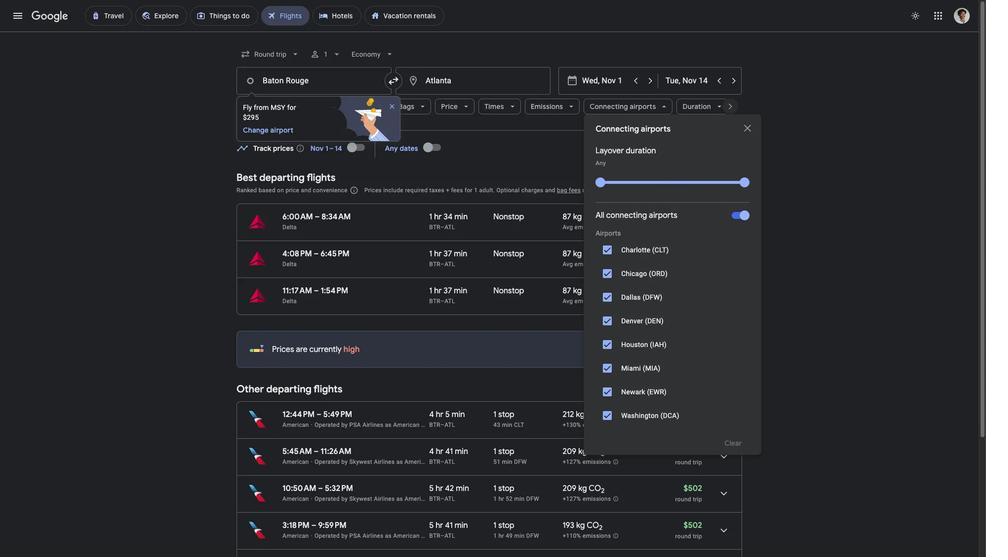 Task type: vqa. For each thing, say whether or not it's contained in the screenshot.
Portland Nov 25 – Dec 2 Green city with quirky, vibrant culture
no



Task type: describe. For each thing, give the bounding box(es) containing it.
hr for 8:34 am
[[434, 212, 442, 222]]

+130%
[[563, 422, 581, 429]]

times button
[[479, 95, 521, 119]]

87 for 87 kg co 2
[[563, 212, 571, 222]]

newark (ewr)
[[621, 389, 667, 397]]

– inside 5 hr 41 min btr – atl
[[440, 533, 445, 540]]

Departure time: 12:44 PM. text field
[[282, 410, 315, 420]]

2 fees from the left
[[569, 187, 581, 194]]

layover (1 of 1) is a 51 min layover at dallas/fort worth international airport in dallas. element
[[493, 459, 558, 467]]

operated for 5:32 pm
[[315, 496, 340, 503]]

flight details. leaves baton rouge metropolitan airport at 5:45 am on wednesday, november 1 and arrives at hartsfield-jackson atlanta international airport at 11:26 am on wednesday, november 1. image
[[712, 445, 736, 469]]

skywest for 11:26 am
[[349, 459, 372, 466]]

nov
[[310, 144, 324, 153]]

11:17 am
[[282, 286, 312, 296]]

co inside 87 kg co avg emissions
[[584, 249, 596, 259]]

kg for 5 hr 41 min
[[576, 521, 585, 531]]

view price history
[[651, 346, 710, 355]]

prices for prices include required taxes + fees for 1 adult. optional charges and bag fees may apply.
[[364, 187, 382, 194]]

dates
[[400, 144, 418, 153]]

by for 11:26 am
[[341, 459, 348, 466]]

leaves baton rouge metropolitan airport at 3:18 pm on wednesday, november 1 and arrives at hartsfield-jackson atlanta international airport at 9:59 pm on wednesday, november 1. element
[[282, 521, 346, 531]]

1 stop 1 hr 49 min dfw
[[493, 521, 539, 540]]

any dates
[[385, 144, 418, 153]]

sort by: button
[[697, 181, 742, 199]]

layover (1 of 1) is a 43 min layover at charlotte douglas international airport in charlotte. element
[[493, 422, 558, 430]]

operated for 9:59 pm
[[315, 533, 340, 540]]

min inside "1 stop 1 hr 52 min dfw"
[[514, 496, 525, 503]]

6:00 am – 8:34 am delta
[[282, 212, 351, 231]]

41 for 4
[[445, 447, 453, 457]]

times
[[485, 102, 504, 111]]

houston
[[621, 341, 648, 349]]

5 hr 42 min btr – atl
[[429, 484, 469, 503]]

193 kg co 2
[[563, 521, 603, 533]]

flight details. leaves baton rouge metropolitan airport at 3:18 pm on wednesday, november 1 and arrives at hartsfield-jackson atlanta international airport at 9:59 pm on wednesday, november 1. image
[[712, 519, 736, 543]]

delta for 6:00 am
[[282, 224, 297, 231]]

min inside 1 hr 34 min btr – atl
[[454, 212, 468, 222]]

fly
[[243, 104, 252, 112]]

+127% emissions for 4 hr 41 min
[[563, 459, 611, 466]]

learn more about ranking image
[[350, 186, 358, 195]]

prices for prices are currently high
[[272, 345, 294, 355]]

(mia)
[[643, 365, 661, 373]]

kg for 4 hr 5 min
[[576, 410, 585, 420]]

fly from msy for $295 change airport
[[243, 104, 296, 135]]

charges
[[521, 187, 543, 194]]

$502 for 4 hr 41 min
[[684, 447, 702, 457]]

on
[[277, 187, 284, 194]]

operated by psa airlines as american eagle
[[315, 533, 436, 540]]

2 for 4 hr 41 min
[[601, 450, 605, 459]]

connecting airports button
[[584, 95, 673, 119]]

duration
[[626, 146, 656, 156]]

1 and from the left
[[301, 187, 311, 194]]

eagle for 5 hr 41 min
[[421, 533, 436, 540]]

all filters
[[255, 102, 284, 111]]

prices include required taxes + fees for 1 adult. optional charges and bag fees may apply.
[[364, 187, 612, 194]]

denver
[[621, 318, 643, 325]]

layover (1 of 1) is a 1 hr 52 min layover at dallas/fort worth international airport in dallas. element
[[493, 496, 558, 504]]

(ord)
[[649, 270, 668, 278]]

american down the 5:45 am text box on the left
[[282, 459, 309, 466]]

dallas (dfw)
[[621, 294, 662, 302]]

any inside "find the best price" region
[[385, 144, 398, 153]]

duration button
[[677, 95, 728, 119]]

emissions for 4 hr 5 min
[[583, 422, 611, 429]]

stop for 4 hr 41 min
[[498, 447, 514, 457]]

by:
[[716, 186, 726, 195]]

5 for 41
[[429, 521, 434, 531]]

5:45 am – 11:26 am
[[282, 447, 351, 457]]

based
[[259, 187, 275, 194]]

4:08 pm – 6:45 pm delta
[[282, 249, 349, 268]]

1 stop flight. element for 4 hr 41 min
[[493, 447, 514, 459]]

2 and from the left
[[545, 187, 555, 194]]

sort by:
[[701, 186, 726, 195]]

4 for 4 hr 41 min
[[429, 447, 434, 457]]

leaves baton rouge metropolitan airport at 6:00 am on wednesday, november 1 and arrives at hartsfield-jackson atlanta international airport at 8:34 am on wednesday, november 1. element
[[282, 212, 351, 222]]

total duration 5 hr 41 min. element
[[429, 521, 493, 533]]

as for 4 hr 41 min
[[396, 459, 403, 466]]

$295
[[243, 114, 259, 121]]

leaves baton rouge metropolitan airport at 12:44 pm on wednesday, november 1 and arrives at hartsfield-jackson atlanta international airport at 5:49 pm on wednesday, november 1. element
[[282, 410, 352, 420]]

kg inside 87 kg co avg emissions
[[573, 249, 582, 259]]

atl for 9:59 pm
[[445, 533, 455, 540]]

history
[[687, 346, 710, 355]]

adult.
[[479, 187, 495, 194]]

(iah)
[[650, 341, 667, 349]]

ranked based on price and convenience
[[237, 187, 348, 194]]

37 for 1:54 pm
[[444, 286, 452, 296]]

5 hr 41 min btr – atl
[[429, 521, 468, 540]]

leaves baton rouge metropolitan airport at 11:17 am on wednesday, november 1 and arrives at hartsfield-jackson atlanta international airport at 1:54 pm on wednesday, november 1. element
[[282, 286, 348, 296]]

clt
[[514, 422, 524, 429]]

– inside the 4 hr 41 min btr – atl
[[440, 459, 445, 466]]

american left 5 hr 41 min btr – atl
[[393, 533, 420, 540]]

avg for 1 hr 34 min
[[563, 224, 573, 231]]

track prices
[[253, 144, 294, 153]]

Departure time: 4:08 PM. text field
[[282, 249, 312, 259]]

airports
[[596, 230, 621, 238]]

connecting inside popup button
[[590, 102, 628, 111]]

hr for 6:45 pm
[[434, 249, 442, 259]]

0 horizontal spatial price
[[286, 187, 299, 194]]

Arrival time: 5:32 PM. text field
[[325, 484, 353, 494]]

eagle,
[[421, 422, 438, 429]]

best departing flights
[[237, 172, 336, 184]]

stop for 5 hr 41 min
[[498, 521, 514, 531]]

min inside 4 hr 5 min btr – atl
[[452, 410, 465, 420]]

1 fees from the left
[[451, 187, 463, 194]]

as for 5 hr 41 min
[[385, 533, 392, 540]]

nonstop flight. element for 1:54 pm
[[493, 286, 524, 298]]

total duration 1 hr 34 min. element
[[429, 212, 493, 224]]

connecting
[[606, 211, 647, 221]]

american down 3:18 pm on the bottom left
[[282, 533, 309, 540]]

layover
[[596, 146, 624, 156]]

1 inside '1 stop 43 min clt'
[[493, 410, 497, 420]]

as for 4 hr 5 min
[[385, 422, 392, 429]]

currently
[[309, 345, 342, 355]]

(dca)
[[661, 412, 679, 420]]

co for 4 hr 41 min
[[589, 447, 601, 457]]

co for 5 hr 41 min
[[587, 521, 599, 531]]

miami
[[621, 365, 641, 373]]

5 inside 4 hr 5 min btr – atl
[[445, 410, 450, 420]]

min inside 1 stop 51 min dfw
[[502, 459, 512, 466]]

date grid button
[[601, 139, 665, 157]]

– inside 4 hr 5 min btr – atl
[[440, 422, 445, 429]]

all for all filters
[[255, 102, 264, 111]]

+127% for 5 hr 42 min
[[563, 496, 581, 503]]

operated by skywest airlines as american eagle for 11:26 am
[[315, 459, 448, 466]]

Departure time: 3:18 PM. text field
[[282, 521, 310, 531]]

avg for 1 hr 37 min
[[563, 298, 573, 305]]

87 for 87 kg co
[[563, 286, 571, 296]]

9:59 pm
[[318, 521, 346, 531]]

193
[[563, 521, 574, 531]]

209 for 5 hr 42 min
[[563, 484, 576, 494]]

optional
[[496, 187, 520, 194]]

change airport button
[[243, 125, 311, 135]]

american up 5 hr 41 min btr – atl
[[405, 496, 431, 503]]

stop for 4 hr 5 min
[[498, 410, 514, 420]]

charlotte
[[621, 246, 650, 254]]

loading results progress bar
[[0, 32, 979, 34]]

5:49 pm
[[323, 410, 352, 420]]

by for 5:49 pm
[[341, 422, 348, 429]]

1 round from the top
[[675, 423, 691, 430]]

209 for 4 hr 41 min
[[563, 447, 576, 457]]

+110%
[[563, 533, 581, 540]]

87 kg co
[[563, 286, 596, 296]]

close dialog image
[[742, 122, 754, 134]]

chicago
[[621, 270, 647, 278]]

bag
[[557, 187, 567, 194]]

nonstop flight. element for 8:34 am
[[493, 212, 524, 224]]

chicago (ord)
[[621, 270, 668, 278]]

Arrival time: 1:54 PM. text field
[[321, 286, 348, 296]]

nonstop for 8:34 am
[[493, 212, 524, 222]]

denver (den)
[[621, 318, 664, 325]]

502 US dollars text field
[[684, 447, 702, 457]]

miami (mia)
[[621, 365, 661, 373]]

209 kg co 2 for 4 hr 41 min
[[563, 447, 605, 459]]

Return text field
[[666, 68, 711, 94]]

airports inside popup button
[[630, 102, 656, 111]]

hr for 5:49 pm
[[436, 410, 443, 420]]

2 for 1 hr 34 min
[[596, 215, 599, 224]]

american left clt
[[483, 422, 510, 429]]

close image
[[388, 103, 396, 111]]

co for 1 hr 34 min
[[584, 212, 596, 222]]

1 stop flight. element for 5 hr 42 min
[[493, 484, 514, 496]]

1 stop flight. element for 5 hr 41 min
[[493, 521, 514, 533]]

1 stop 1 hr 52 min dfw
[[493, 484, 539, 503]]

departing for best
[[259, 172, 305, 184]]

taxes
[[429, 187, 444, 194]]

1 hr 34 min btr – atl
[[429, 212, 468, 231]]

1 inside popup button
[[324, 50, 328, 58]]

dfw for 193
[[526, 533, 539, 540]]

Arrival time: 8:34 AM. text field
[[322, 212, 351, 222]]

american left eagle,
[[393, 422, 420, 429]]

+110% emissions
[[563, 533, 611, 540]]

operated by skywest airlines as american eagle for 5:32 pm
[[315, 496, 448, 503]]

airlines for 4 hr 41 min
[[374, 459, 395, 466]]

total duration 5 hr 42 min. element
[[429, 484, 493, 496]]

by for 9:59 pm
[[341, 533, 348, 540]]

for inside fly from msy for $295 change airport
[[287, 104, 296, 112]]

co down 87 kg co avg emissions
[[584, 286, 596, 296]]

other departing flights
[[237, 384, 342, 396]]

filters
[[265, 102, 284, 111]]

– inside 5 hr 42 min btr – atl
[[440, 496, 445, 503]]

airlines for 5 hr 42 min
[[374, 496, 395, 503]]

avg emissions for 1 hr 34 min
[[563, 224, 603, 231]]

co for 5 hr 42 min
[[589, 484, 601, 494]]

212
[[563, 410, 574, 420]]

emissions inside 87 kg co avg emissions
[[575, 261, 603, 268]]

$502 for 5 hr 42 min
[[684, 484, 702, 494]]

min inside 5 hr 41 min btr – atl
[[455, 521, 468, 531]]

msy
[[271, 104, 285, 112]]

37 for 6:45 pm
[[444, 249, 452, 259]]

american down "10:50 am"
[[282, 496, 309, 503]]

emissions for 5 hr 42 min
[[583, 496, 611, 503]]

operated by psa airlines as american eagle, psa airlines as american eagle
[[315, 422, 527, 429]]

Departure time: 11:17 AM. text field
[[282, 286, 312, 296]]

3:18 pm – 9:59 pm
[[282, 521, 346, 531]]

+
[[446, 187, 449, 194]]

may
[[582, 187, 594, 194]]

Arrival time: 11:26 AM. text field
[[321, 447, 351, 457]]

atl for 5:32 pm
[[445, 496, 455, 503]]

layover (1 of 1) is a 1 hr 49 min layover at dallas/fort worth international airport in dallas. element
[[493, 533, 558, 541]]

atl for 11:26 am
[[445, 459, 455, 466]]

best
[[237, 172, 257, 184]]

87 for 87 kg co avg emissions
[[563, 249, 571, 259]]

grid
[[643, 143, 657, 152]]

nov 1 – 14
[[310, 144, 342, 153]]

1 stop 43 min clt
[[493, 410, 524, 429]]

1 stop 51 min dfw
[[493, 447, 527, 466]]



Task type: locate. For each thing, give the bounding box(es) containing it.
12:44 pm
[[282, 410, 315, 420]]

2 up +130% emissions
[[599, 413, 602, 422]]

american
[[282, 422, 309, 429], [393, 422, 420, 429], [483, 422, 510, 429], [282, 459, 309, 466], [405, 459, 431, 466], [282, 496, 309, 503], [405, 496, 431, 503], [282, 533, 309, 540], [393, 533, 420, 540]]

1 +127% emissions from the top
[[563, 459, 611, 466]]

btr inside the 4 hr 41 min btr – atl
[[429, 459, 440, 466]]

1 stop flight. element for 4 hr 5 min
[[493, 410, 514, 422]]

atl inside 1 hr 34 min btr – atl
[[445, 224, 455, 231]]

Departure time: 5:45 AM. text field
[[282, 447, 312, 457]]

41 down 4 hr 5 min btr – atl
[[445, 447, 453, 457]]

2 up the 193 kg co 2
[[601, 487, 605, 496]]

502 US dollars text field
[[684, 521, 702, 531]]

1 $502 from the top
[[684, 447, 702, 457]]

5 inside 5 hr 41 min btr – atl
[[429, 521, 434, 531]]

1 vertical spatial nonstop
[[493, 249, 524, 259]]

2 vertical spatial $502 round trip
[[675, 521, 702, 541]]

4 up eagle,
[[429, 410, 434, 420]]

+127% emissions
[[563, 459, 611, 466], [563, 496, 611, 503]]

1 skywest from the top
[[349, 459, 372, 466]]

co for 4 hr 5 min
[[586, 410, 599, 420]]

5:45 am
[[282, 447, 312, 457]]

3 nonstop from the top
[[493, 286, 524, 296]]

kg for 4 hr 41 min
[[578, 447, 587, 457]]

– inside 11:17 am – 1:54 pm delta
[[314, 286, 319, 296]]

2 inside the 193 kg co 2
[[599, 525, 603, 533]]

1 nonstop flight. element from the top
[[493, 212, 524, 224]]

6 atl from the top
[[445, 496, 455, 503]]

2 avg emissions from the top
[[563, 298, 603, 305]]

change appearance image
[[904, 4, 927, 28]]

fees
[[451, 187, 463, 194], [569, 187, 581, 194]]

trip down 502 us dollars text box
[[693, 460, 702, 467]]

0 vertical spatial operated by skywest airlines as american eagle
[[315, 459, 448, 466]]

1 horizontal spatial fees
[[569, 187, 581, 194]]

0 vertical spatial 41
[[445, 447, 453, 457]]

2 operated by skywest airlines as american eagle from the top
[[315, 496, 448, 503]]

nonstop for 1:54 pm
[[493, 286, 524, 296]]

delta down '11:17 am'
[[282, 298, 297, 305]]

airports up the date grid
[[630, 102, 656, 111]]

– inside "6:00 am – 8:34 am delta"
[[315, 212, 320, 222]]

1 button
[[306, 42, 346, 66]]

$502 round trip up 502 us dollars text field
[[675, 484, 702, 504]]

None field
[[237, 45, 304, 63], [348, 45, 399, 63], [237, 45, 304, 63], [348, 45, 399, 63]]

1 vertical spatial prices
[[272, 345, 294, 355]]

leaves baton rouge metropolitan airport at 4:08 pm on wednesday, november 1 and arrives at hartsfield-jackson atlanta international airport at 6:45 pm on wednesday, november 1. element
[[282, 249, 349, 259]]

209
[[563, 447, 576, 457], [563, 484, 576, 494]]

hr for 11:26 am
[[436, 447, 443, 457]]

co up the 193 kg co 2
[[589, 484, 601, 494]]

1 atl from the top
[[445, 224, 455, 231]]

2 for 5 hr 42 min
[[601, 487, 605, 496]]

11:26 am
[[321, 447, 351, 457]]

87 inside 87 kg co avg emissions
[[563, 249, 571, 259]]

502 US dollars text field
[[684, 484, 702, 494]]

7 btr from the top
[[429, 533, 440, 540]]

1 1 stop flight. element from the top
[[493, 410, 514, 422]]

connecting airports up date grid "button"
[[596, 124, 671, 134]]

co up 'airports'
[[584, 212, 596, 222]]

0 vertical spatial avg
[[563, 224, 573, 231]]

operated for 11:26 am
[[315, 459, 340, 466]]

2 nonstop from the top
[[493, 249, 524, 259]]

$502 left flight details. leaves baton rouge metropolitan airport at 3:18 pm on wednesday, november 1 and arrives at hartsfield-jackson atlanta international airport at 9:59 pm on wednesday, november 1. image
[[684, 521, 702, 531]]

2 87 from the top
[[563, 249, 571, 259]]

co down 'airports'
[[584, 249, 596, 259]]

1 vertical spatial +127%
[[563, 496, 581, 503]]

2 +127% emissions from the top
[[563, 496, 611, 503]]

0 vertical spatial avg emissions
[[563, 224, 603, 231]]

2 209 kg co 2 from the top
[[563, 484, 605, 496]]

+127% emissions for 5 hr 42 min
[[563, 496, 611, 503]]

delta for 11:17 am
[[282, 298, 297, 305]]

track
[[253, 144, 271, 153]]

kg for 1 hr 34 min
[[573, 212, 582, 222]]

2 1 hr 37 min btr – atl from the top
[[429, 286, 467, 305]]

total duration 1 hr 37 min. element for 1:54 pm
[[429, 286, 493, 298]]

3 avg from the top
[[563, 298, 573, 305]]

–
[[315, 212, 320, 222], [440, 224, 445, 231], [314, 249, 319, 259], [440, 261, 445, 268], [314, 286, 319, 296], [440, 298, 445, 305], [317, 410, 321, 420], [440, 422, 445, 429], [314, 447, 319, 457], [440, 459, 445, 466], [318, 484, 323, 494], [440, 496, 445, 503], [311, 521, 316, 531], [440, 533, 445, 540]]

connecting
[[590, 102, 628, 111], [596, 124, 639, 134]]

41 inside the 4 hr 41 min btr – atl
[[445, 447, 453, 457]]

fees right +
[[451, 187, 463, 194]]

4 down eagle,
[[429, 447, 434, 457]]

skywest for 5:32 pm
[[349, 496, 372, 503]]

1 by from the top
[[341, 422, 348, 429]]

psa for 4
[[349, 422, 361, 429]]

emissions for 1 hr 37 min
[[575, 298, 603, 305]]

209 up 193
[[563, 484, 576, 494]]

prices
[[364, 187, 382, 194], [272, 345, 294, 355]]

2 vertical spatial 5
[[429, 521, 434, 531]]

1 – 14
[[325, 144, 342, 153]]

0 vertical spatial skywest
[[349, 459, 372, 466]]

btr for 5:32 pm
[[429, 496, 440, 503]]

as for 5 hr 42 min
[[396, 496, 403, 503]]

charlotte (clt)
[[621, 246, 669, 254]]

dfw inside 1 stop 1 hr 49 min dfw
[[526, 533, 539, 540]]

2 operated from the top
[[315, 459, 340, 466]]

and
[[301, 187, 311, 194], [545, 187, 555, 194]]

2 vertical spatial avg
[[563, 298, 573, 305]]

6:00 am
[[282, 212, 313, 222]]

2 inside 212 kg co 2
[[599, 413, 602, 422]]

1 vertical spatial any
[[596, 160, 606, 167]]

1:54 pm
[[321, 286, 348, 296]]

1 +127% from the top
[[563, 459, 581, 466]]

2 vertical spatial $502
[[684, 521, 702, 531]]

0 vertical spatial +127% emissions
[[563, 459, 611, 466]]

skywest down arrival time: 11:26 am. text box
[[349, 459, 372, 466]]

2 4 from the top
[[429, 447, 434, 457]]

hr inside 1 hr 34 min btr – atl
[[434, 212, 442, 222]]

2 $502 from the top
[[684, 484, 702, 494]]

co inside 212 kg co 2
[[586, 410, 599, 420]]

stop up 49
[[498, 521, 514, 531]]

1 vertical spatial for
[[465, 187, 473, 194]]

1 1 hr 37 min btr – atl from the top
[[429, 249, 467, 268]]

connecting airports inside popup button
[[590, 102, 656, 111]]

0 vertical spatial departing
[[259, 172, 305, 184]]

3 1 stop flight. element from the top
[[493, 484, 514, 496]]

1 nonstop from the top
[[493, 212, 524, 222]]

avg emissions down 87 kg co 2 at the top right of the page
[[563, 224, 603, 231]]

atl inside the 4 hr 41 min btr – atl
[[445, 459, 455, 466]]

american down 12:44 pm text box
[[282, 422, 309, 429]]

stop up "43" at right
[[498, 410, 514, 420]]

0 vertical spatial connecting airports
[[590, 102, 656, 111]]

2 1 stop flight. element from the top
[[493, 447, 514, 459]]

hr inside "1 stop 1 hr 52 min dfw"
[[499, 496, 504, 503]]

btr for 1:54 pm
[[429, 298, 440, 305]]

and down best departing flights
[[301, 187, 311, 194]]

by down 11:26 am
[[341, 459, 348, 466]]

atl inside 4 hr 5 min btr – atl
[[445, 422, 455, 429]]

1 $502 round trip from the top
[[675, 447, 702, 467]]

5 for 42
[[429, 484, 434, 494]]

kg up the 193 kg co 2
[[578, 484, 587, 494]]

learn more about tracked prices image
[[296, 144, 305, 153]]

price
[[286, 187, 299, 194], [668, 346, 685, 355]]

3 87 from the top
[[563, 286, 571, 296]]

emissions
[[531, 102, 563, 111]]

43
[[493, 422, 500, 429]]

4 hr 41 min btr – atl
[[429, 447, 468, 466]]

0 horizontal spatial prices
[[272, 345, 294, 355]]

1 horizontal spatial any
[[596, 160, 606, 167]]

total duration 4 hr 5 min. element
[[429, 410, 493, 422]]

kg for 5 hr 42 min
[[578, 484, 587, 494]]

1 vertical spatial 209 kg co 2
[[563, 484, 605, 496]]

btr for 9:59 pm
[[429, 533, 440, 540]]

1 vertical spatial 1 hr 37 min btr – atl
[[429, 286, 467, 305]]

0 vertical spatial 5
[[445, 410, 450, 420]]

delta inside 4:08 pm – 6:45 pm delta
[[282, 261, 297, 268]]

+127% emissions down +130% emissions
[[563, 459, 611, 466]]

prices are currently high
[[272, 345, 360, 355]]

2 vertical spatial dfw
[[526, 533, 539, 540]]

eagle down 42 at the bottom left of page
[[433, 496, 448, 503]]

min inside 1 stop 1 hr 49 min dfw
[[514, 533, 525, 540]]

8:34 am
[[322, 212, 351, 222]]

bag fees button
[[557, 187, 581, 194]]

from
[[254, 104, 269, 112]]

2 nonstop flight. element from the top
[[493, 249, 524, 261]]

2 up +110% emissions
[[599, 525, 603, 533]]

1 total duration 1 hr 37 min. element from the top
[[429, 249, 493, 261]]

1 vertical spatial connecting airports
[[596, 124, 671, 134]]

34
[[444, 212, 453, 222]]

main content containing best departing flights
[[237, 136, 742, 558]]

3 by from the top
[[341, 496, 348, 503]]

41 inside 5 hr 41 min btr – atl
[[445, 521, 453, 531]]

kg
[[573, 212, 582, 222], [573, 249, 582, 259], [573, 286, 582, 296], [576, 410, 585, 420], [578, 447, 587, 457], [578, 484, 587, 494], [576, 521, 585, 531]]

1 inside 1 stop 51 min dfw
[[493, 447, 497, 457]]

5 inside 5 hr 42 min btr – atl
[[429, 484, 434, 494]]

2 up 'airports'
[[596, 215, 599, 224]]

1 vertical spatial flights
[[314, 384, 342, 396]]

$502 for 5 hr 41 min
[[684, 521, 702, 531]]

flights for best departing flights
[[307, 172, 336, 184]]

1 horizontal spatial prices
[[364, 187, 382, 194]]

2 41 from the top
[[445, 521, 453, 531]]

avg emissions
[[563, 224, 603, 231], [563, 298, 603, 305]]

kg inside 212 kg co 2
[[576, 410, 585, 420]]

3 operated from the top
[[315, 496, 340, 503]]

btr for 8:34 am
[[429, 224, 440, 231]]

round down 502 us dollars text box
[[675, 460, 691, 467]]

connecting up layover
[[596, 124, 639, 134]]

1 stop flight. element up 51
[[493, 447, 514, 459]]

round for 5 hr 41 min
[[675, 534, 691, 541]]

2 avg from the top
[[563, 261, 573, 268]]

4 operated from the top
[[315, 533, 340, 540]]

2 for 5 hr 41 min
[[599, 525, 603, 533]]

trip for 4 hr 41 min
[[693, 460, 702, 467]]

3 $502 from the top
[[684, 521, 702, 531]]

leaves baton rouge metropolitan airport at 5:45 am on wednesday, november 1 and arrives at hartsfield-jackson atlanta international airport at 11:26 am on wednesday, november 1. element
[[282, 447, 351, 457]]

operated for 5:49 pm
[[315, 422, 340, 429]]

0 vertical spatial connecting
[[590, 102, 628, 111]]

1 vertical spatial dfw
[[526, 496, 539, 503]]

52
[[506, 496, 513, 503]]

0 vertical spatial all
[[255, 102, 264, 111]]

Departure text field
[[582, 68, 628, 94]]

nonstop flight. element
[[493, 212, 524, 224], [493, 249, 524, 261], [493, 286, 524, 298]]

3 $502 round trip from the top
[[675, 521, 702, 541]]

co inside the 193 kg co 2
[[587, 521, 599, 531]]

212 kg co 2
[[563, 410, 602, 422]]

1 37 from the top
[[444, 249, 452, 259]]

209 kg co 2 up the 193 kg co 2
[[563, 484, 605, 496]]

5 left 42 at the bottom left of page
[[429, 484, 434, 494]]

1 vertical spatial all
[[596, 211, 604, 221]]

emissions for 1 hr 34 min
[[575, 224, 603, 231]]

hr inside 1 stop 1 hr 49 min dfw
[[499, 533, 504, 540]]

any inside "layover duration any"
[[596, 160, 606, 167]]

delta inside "6:00 am – 8:34 am delta"
[[282, 224, 297, 231]]

0 vertical spatial dfw
[[514, 459, 527, 466]]

by down arrival time: 5:32 pm. text box
[[341, 496, 348, 503]]

$502 round trip for 4 hr 41 min
[[675, 447, 702, 467]]

connecting down departure text field
[[590, 102, 628, 111]]

trip down $502 text box
[[693, 497, 702, 504]]

2 btr from the top
[[429, 261, 440, 268]]

operated down arrival time: 9:59 pm. text box
[[315, 533, 340, 540]]

1 avg from the top
[[563, 224, 573, 231]]

swap origin and destination. image
[[388, 75, 399, 87]]

3 round from the top
[[675, 497, 691, 504]]

kg down 'bag fees' button
[[573, 212, 582, 222]]

1 vertical spatial 4
[[429, 447, 434, 457]]

0 vertical spatial 4
[[429, 410, 434, 420]]

btr for 5:49 pm
[[429, 422, 440, 429]]

None search field
[[237, 42, 762, 456]]

btr inside 4 hr 5 min btr – atl
[[429, 422, 440, 429]]

1 41 from the top
[[445, 447, 453, 457]]

all right fly
[[255, 102, 264, 111]]

209 kg co 2 down +130% emissions
[[563, 447, 605, 459]]

price right view
[[668, 346, 685, 355]]

+127% emissions up the 193 kg co 2
[[563, 496, 611, 503]]

2 skywest from the top
[[349, 496, 372, 503]]

american down operated by psa airlines as american eagle, psa airlines as american eagle
[[405, 459, 431, 466]]

flight details. leaves baton rouge metropolitan airport at 10:50 am on wednesday, november 1 and arrives at hartsfield-jackson atlanta international airport at 5:32 pm on wednesday, november 1. image
[[712, 482, 736, 506]]

$502 round trip
[[675, 447, 702, 467], [675, 484, 702, 504], [675, 521, 702, 541]]

round
[[675, 423, 691, 430], [675, 460, 691, 467], [675, 497, 691, 504], [675, 534, 691, 541]]

$502 left flight details. leaves baton rouge metropolitan airport at 10:50 am on wednesday, november 1 and arrives at hartsfield-jackson atlanta international airport at 5:32 pm on wednesday, november 1. image
[[684, 484, 702, 494]]

airlines for 5 hr 41 min
[[363, 533, 383, 540]]

None text field
[[237, 67, 392, 95], [396, 67, 551, 95], [237, 67, 392, 95], [396, 67, 551, 95]]

87 inside 87 kg co 2
[[563, 212, 571, 222]]

87
[[563, 212, 571, 222], [563, 249, 571, 259], [563, 286, 571, 296]]

eagle down total duration 4 hr 41 min. element
[[433, 459, 448, 466]]

round down 502 us dollars text field
[[675, 534, 691, 541]]

4 stop from the top
[[498, 521, 514, 531]]

avg emissions for 1 hr 37 min
[[563, 298, 603, 305]]

prices
[[273, 144, 294, 153]]

emissions up the 193 kg co 2
[[583, 496, 611, 503]]

1 horizontal spatial and
[[545, 187, 555, 194]]

hr inside the 4 hr 41 min btr – atl
[[436, 447, 443, 457]]

0 vertical spatial nonstop flight. element
[[493, 212, 524, 224]]

0 vertical spatial total duration 1 hr 37 min. element
[[429, 249, 493, 261]]

0 horizontal spatial any
[[385, 144, 398, 153]]

stop inside '1 stop 43 min clt'
[[498, 410, 514, 420]]

7 atl from the top
[[445, 533, 455, 540]]

1 87 from the top
[[563, 212, 571, 222]]

5 btr from the top
[[429, 459, 440, 466]]

Arrival time: 9:59 PM. text field
[[318, 521, 346, 531]]

2 atl from the top
[[445, 261, 455, 268]]

3 nonstop flight. element from the top
[[493, 286, 524, 298]]

nonstop flight. element for 6:45 pm
[[493, 249, 524, 261]]

required
[[405, 187, 428, 194]]

departing
[[259, 172, 305, 184], [266, 384, 312, 396]]

other
[[237, 384, 264, 396]]

as
[[385, 422, 392, 429], [475, 422, 482, 429], [396, 459, 403, 466], [396, 496, 403, 503], [385, 533, 392, 540]]

emissions down 87 kg co
[[575, 298, 603, 305]]

0 vertical spatial 1 hr 37 min btr – atl
[[429, 249, 467, 268]]

and left bag at the top right of page
[[545, 187, 555, 194]]

4 btr from the top
[[429, 422, 440, 429]]

eagle for 4 hr 41 min
[[433, 459, 448, 466]]

skywest down "5:32 pm"
[[349, 496, 372, 503]]

1 operated by skywest airlines as american eagle from the top
[[315, 459, 448, 466]]

prices right learn more about ranking icon
[[364, 187, 382, 194]]

by down arrival time: 5:49 pm. text box
[[341, 422, 348, 429]]

2 vertical spatial nonstop flight. element
[[493, 286, 524, 298]]

emissions for 4 hr 41 min
[[583, 459, 611, 466]]

all up 'airports'
[[596, 211, 604, 221]]

0 vertical spatial delta
[[282, 224, 297, 231]]

4 1 stop flight. element from the top
[[493, 521, 514, 533]]

1 vertical spatial +127% emissions
[[563, 496, 611, 503]]

2 vertical spatial airports
[[649, 211, 677, 221]]

dfw right 51
[[514, 459, 527, 466]]

co up +130% emissions
[[586, 410, 599, 420]]

avg emissions down 87 kg co
[[563, 298, 603, 305]]

2 $502 round trip from the top
[[675, 484, 702, 504]]

2 trip from the top
[[693, 460, 702, 467]]

1 horizontal spatial for
[[465, 187, 473, 194]]

1 trip from the top
[[693, 423, 702, 430]]

$502 round trip for 5 hr 42 min
[[675, 484, 702, 504]]

Departure time: 6:00 AM. text field
[[282, 212, 313, 222]]

3 atl from the top
[[445, 298, 455, 305]]

12:44 pm – 5:49 pm
[[282, 410, 352, 420]]

main content
[[237, 136, 742, 558]]

Departure time: 10:50 AM. text field
[[282, 484, 316, 494]]

1 vertical spatial price
[[668, 346, 685, 355]]

btr for 6:45 pm
[[429, 261, 440, 268]]

operated by skywest airlines as american eagle down arrival time: 11:26 am. text box
[[315, 459, 448, 466]]

none search field containing connecting airports
[[237, 42, 762, 456]]

fees right bag at the top right of page
[[569, 187, 581, 194]]

+127% down +130%
[[563, 459, 581, 466]]

stop inside "1 stop 1 hr 52 min dfw"
[[498, 484, 514, 494]]

for right msy
[[287, 104, 296, 112]]

(den)
[[645, 318, 664, 325]]

round for 5 hr 42 min
[[675, 497, 691, 504]]

houston (iah)
[[621, 341, 667, 349]]

1 vertical spatial airports
[[641, 124, 671, 134]]

by down 9:59 pm
[[341, 533, 348, 540]]

0 vertical spatial airports
[[630, 102, 656, 111]]

6 btr from the top
[[429, 496, 440, 503]]

0 vertical spatial $502
[[684, 447, 702, 457]]

1 209 from the top
[[563, 447, 576, 457]]

hr for 5:32 pm
[[436, 484, 443, 494]]

1 vertical spatial 209
[[563, 484, 576, 494]]

4 round from the top
[[675, 534, 691, 541]]

209 kg co 2
[[563, 447, 605, 459], [563, 484, 605, 496]]

0 horizontal spatial all
[[255, 102, 264, 111]]

stop
[[498, 410, 514, 420], [498, 447, 514, 457], [498, 484, 514, 494], [498, 521, 514, 531]]

2 stop from the top
[[498, 447, 514, 457]]

atl for 6:45 pm
[[445, 261, 455, 268]]

5 atl from the top
[[445, 459, 455, 466]]

operated down leaves baton rouge metropolitan airport at 10:50 am on wednesday, november 1 and arrives at hartsfield-jackson atlanta international airport at 5:32 pm on wednesday, november 1. element
[[315, 496, 340, 503]]

stop inside 1 stop 51 min dfw
[[498, 447, 514, 457]]

trip for 5 hr 41 min
[[693, 534, 702, 541]]

1 stop flight. element
[[493, 410, 514, 422], [493, 447, 514, 459], [493, 484, 514, 496], [493, 521, 514, 533]]

atl inside 5 hr 41 min btr – atl
[[445, 533, 455, 540]]

all for all connecting airports
[[596, 211, 604, 221]]

2 vertical spatial 87
[[563, 286, 571, 296]]

date
[[626, 143, 642, 152]]

avg down 87 kg co
[[563, 298, 573, 305]]

connecting airports down departure text field
[[590, 102, 656, 111]]

3 trip from the top
[[693, 497, 702, 504]]

1 inside 1 hr 34 min btr – atl
[[429, 212, 432, 222]]

washington
[[621, 412, 659, 420]]

3 btr from the top
[[429, 298, 440, 305]]

209 kg co 2 for 5 hr 42 min
[[563, 484, 605, 496]]

4 for 4 hr 5 min
[[429, 410, 434, 420]]

kg right 193
[[576, 521, 585, 531]]

2 vertical spatial delta
[[282, 298, 297, 305]]

kg right the 212
[[576, 410, 585, 420]]

dfw for 209
[[526, 496, 539, 503]]

+127% up 193
[[563, 496, 581, 503]]

$502 round trip for 5 hr 41 min
[[675, 521, 702, 541]]

1 horizontal spatial price
[[668, 346, 685, 355]]

4 hr 5 min btr – atl
[[429, 410, 465, 429]]

4
[[429, 410, 434, 420], [429, 447, 434, 457]]

(dfw)
[[643, 294, 662, 302]]

1 vertical spatial avg emissions
[[563, 298, 603, 305]]

4 atl from the top
[[445, 422, 455, 429]]

1 4 from the top
[[429, 410, 434, 420]]

41 down 5 hr 42 min btr – atl
[[445, 521, 453, 531]]

btr inside 5 hr 42 min btr – atl
[[429, 496, 440, 503]]

0 vertical spatial for
[[287, 104, 296, 112]]

eagle down total duration 5 hr 41 min. element
[[421, 533, 436, 540]]

3 delta from the top
[[282, 298, 297, 305]]

1 vertical spatial skywest
[[349, 496, 372, 503]]

flights for other departing flights
[[314, 384, 342, 396]]

1 vertical spatial 37
[[444, 286, 452, 296]]

1 vertical spatial 5
[[429, 484, 434, 494]]

0 horizontal spatial and
[[301, 187, 311, 194]]

departing up on on the left of page
[[259, 172, 305, 184]]

2 inside 87 kg co 2
[[596, 215, 599, 224]]

0 vertical spatial price
[[286, 187, 299, 194]]

1 stop from the top
[[498, 410, 514, 420]]

209 down +130%
[[563, 447, 576, 457]]

0 vertical spatial flights
[[307, 172, 336, 184]]

co inside 87 kg co 2
[[584, 212, 596, 222]]

4 inside the 4 hr 41 min btr – atl
[[429, 447, 434, 457]]

1 hr 37 min btr – atl for 1:54 pm
[[429, 286, 467, 305]]

1 operated from the top
[[315, 422, 340, 429]]

3 stop from the top
[[498, 484, 514, 494]]

1 vertical spatial departing
[[266, 384, 312, 396]]

hr inside 5 hr 42 min btr – atl
[[436, 484, 443, 494]]

stop up 52
[[498, 484, 514, 494]]

delta down 6:00 am
[[282, 224, 297, 231]]

leaves baton rouge metropolitan airport at 10:50 am on wednesday, november 1 and arrives at hartsfield-jackson atlanta international airport at 5:32 pm on wednesday, november 1. element
[[282, 484, 353, 494]]

dfw inside "1 stop 1 hr 52 min dfw"
[[526, 496, 539, 503]]

kg inside 87 kg co 2
[[573, 212, 582, 222]]

min inside the 4 hr 41 min btr – atl
[[455, 447, 468, 457]]

2 37 from the top
[[444, 286, 452, 296]]

– inside 1 hr 34 min btr – atl
[[440, 224, 445, 231]]

1 vertical spatial $502 round trip
[[675, 484, 702, 504]]

flights up convenience on the left of page
[[307, 172, 336, 184]]

0 vertical spatial +127%
[[563, 459, 581, 466]]

1 vertical spatial avg
[[563, 261, 573, 268]]

hr inside 5 hr 41 min btr – atl
[[436, 521, 443, 531]]

round trip
[[675, 423, 702, 430]]

– inside 4:08 pm – 6:45 pm delta
[[314, 249, 319, 259]]

2 209 from the top
[[563, 484, 576, 494]]

btr inside 5 hr 41 min btr – atl
[[429, 533, 440, 540]]

airlines button
[[341, 95, 389, 119]]

1 209 kg co 2 from the top
[[563, 447, 605, 459]]

dfw inside 1 stop 51 min dfw
[[514, 459, 527, 466]]

(clt)
[[652, 246, 669, 254]]

0 vertical spatial 209 kg co 2
[[563, 447, 605, 459]]

2 down +130% emissions
[[601, 450, 605, 459]]

all inside button
[[255, 102, 264, 111]]

0 horizontal spatial for
[[287, 104, 296, 112]]

dallas
[[621, 294, 641, 302]]

co down +130% emissions
[[589, 447, 601, 457]]

avg down 87 kg co 2 at the top right of the page
[[563, 224, 573, 231]]

atl
[[445, 224, 455, 231], [445, 261, 455, 268], [445, 298, 455, 305], [445, 422, 455, 429], [445, 459, 455, 466], [445, 496, 455, 503], [445, 533, 455, 540]]

trip for 5 hr 42 min
[[693, 497, 702, 504]]

1 btr from the top
[[429, 224, 440, 231]]

departing up 12:44 pm
[[266, 384, 312, 396]]

1 vertical spatial operated by skywest airlines as american eagle
[[315, 496, 448, 503]]

avg inside 87 kg co avg emissions
[[563, 261, 573, 268]]

kg inside the 193 kg co 2
[[576, 521, 585, 531]]

min inside '1 stop 43 min clt'
[[502, 422, 512, 429]]

2 delta from the top
[[282, 261, 297, 268]]

0 vertical spatial 209
[[563, 447, 576, 457]]

atl for 5:49 pm
[[445, 422, 455, 429]]

duration
[[683, 102, 711, 111]]

0 vertical spatial 37
[[444, 249, 452, 259]]

1 stop flight. element up 52
[[493, 484, 514, 496]]

1 vertical spatial nonstop flight. element
[[493, 249, 524, 261]]

kg down 87 kg co avg emissions
[[573, 286, 582, 296]]

1 vertical spatial $502
[[684, 484, 702, 494]]

airlines for 4 hr 5 min
[[363, 422, 383, 429]]

1 vertical spatial total duration 1 hr 37 min. element
[[429, 286, 493, 298]]

1 horizontal spatial all
[[596, 211, 604, 221]]

0 vertical spatial any
[[385, 144, 398, 153]]

total duration 4 hr 41 min. element
[[429, 447, 493, 459]]

0 vertical spatial $502 round trip
[[675, 447, 702, 467]]

stop up 51
[[498, 447, 514, 457]]

2 round from the top
[[675, 460, 691, 467]]

2 by from the top
[[341, 459, 348, 466]]

bags
[[399, 102, 414, 111]]

0 vertical spatial 87
[[563, 212, 571, 222]]

btr for 11:26 am
[[429, 459, 440, 466]]

1 vertical spatial connecting
[[596, 124, 639, 134]]

skywest
[[349, 459, 372, 466], [349, 496, 372, 503]]

airports
[[630, 102, 656, 111], [641, 124, 671, 134], [649, 211, 677, 221]]

next image
[[718, 95, 742, 119]]

Arrival time: 6:45 PM. text field
[[321, 249, 349, 259]]

btr inside 1 hr 34 min btr – atl
[[429, 224, 440, 231]]

min inside 5 hr 42 min btr – atl
[[456, 484, 469, 494]]

87 kg co avg emissions
[[563, 249, 603, 268]]

eagle right "43" at right
[[511, 422, 527, 429]]

main menu image
[[12, 10, 24, 22]]

newark
[[621, 389, 645, 397]]

atl inside 5 hr 42 min btr – atl
[[445, 496, 455, 503]]

6:45 pm
[[321, 249, 349, 259]]

hr inside 4 hr 5 min btr – atl
[[436, 410, 443, 420]]

bags button
[[393, 95, 431, 119]]

emissions
[[575, 224, 603, 231], [575, 261, 603, 268], [575, 298, 603, 305], [583, 422, 611, 429], [583, 459, 611, 466], [583, 496, 611, 503], [583, 533, 611, 540]]

co up +110% emissions
[[587, 521, 599, 531]]

trip up 502 us dollars text box
[[693, 423, 702, 430]]

4 by from the top
[[341, 533, 348, 540]]

4 trip from the top
[[693, 534, 702, 541]]

kg down +130% emissions
[[578, 447, 587, 457]]

airports up (clt)
[[649, 211, 677, 221]]

delta down 4:08 pm
[[282, 261, 297, 268]]

1 delta from the top
[[282, 224, 297, 231]]

total duration 1 hr 37 min. element for 6:45 pm
[[429, 249, 493, 261]]

4 inside 4 hr 5 min btr – atl
[[429, 410, 434, 420]]

prices left are
[[272, 345, 294, 355]]

0 vertical spatial prices
[[364, 187, 382, 194]]

delta inside 11:17 am – 1:54 pm delta
[[282, 298, 297, 305]]

2 vertical spatial nonstop
[[493, 286, 524, 296]]

2 total duration 1 hr 37 min. element from the top
[[429, 286, 493, 298]]

find the best price region
[[237, 136, 742, 164]]

total duration 1 hr 37 min. element
[[429, 249, 493, 261], [429, 286, 493, 298]]

avg up 87 kg co
[[563, 261, 573, 268]]

round for 4 hr 41 min
[[675, 460, 691, 467]]

stop inside 1 stop 1 hr 49 min dfw
[[498, 521, 514, 531]]

87 down 87 kg co avg emissions
[[563, 286, 571, 296]]

nonstop for 6:45 pm
[[493, 249, 524, 259]]

2 +127% from the top
[[563, 496, 581, 503]]

1 vertical spatial 41
[[445, 521, 453, 531]]

delta for 4:08 pm
[[282, 261, 297, 268]]

btr
[[429, 224, 440, 231], [429, 261, 440, 268], [429, 298, 440, 305], [429, 422, 440, 429], [429, 459, 440, 466], [429, 496, 440, 503], [429, 533, 440, 540]]

1 avg emissions from the top
[[563, 224, 603, 231]]

11:17 am – 1:54 pm delta
[[282, 286, 348, 305]]

0 vertical spatial nonstop
[[493, 212, 524, 222]]

87 down 'bag fees' button
[[563, 212, 571, 222]]

apply.
[[596, 187, 612, 194]]

emissions down +130% emissions
[[583, 459, 611, 466]]

0 horizontal spatial fees
[[451, 187, 463, 194]]

Arrival time: 5:49 PM. text field
[[323, 410, 352, 420]]

2
[[596, 215, 599, 224], [599, 413, 602, 422], [601, 450, 605, 459], [601, 487, 605, 496], [599, 525, 603, 533]]

sort
[[701, 186, 715, 195]]

atl for 8:34 am
[[445, 224, 455, 231]]

1 vertical spatial delta
[[282, 261, 297, 268]]

airlines inside popup button
[[347, 102, 372, 111]]

any down layover
[[596, 160, 606, 167]]

by for 5:32 pm
[[341, 496, 348, 503]]

1 vertical spatial 87
[[563, 249, 571, 259]]

emissions button
[[525, 95, 580, 119]]

flights up arrival time: 5:49 pm. text box
[[314, 384, 342, 396]]



